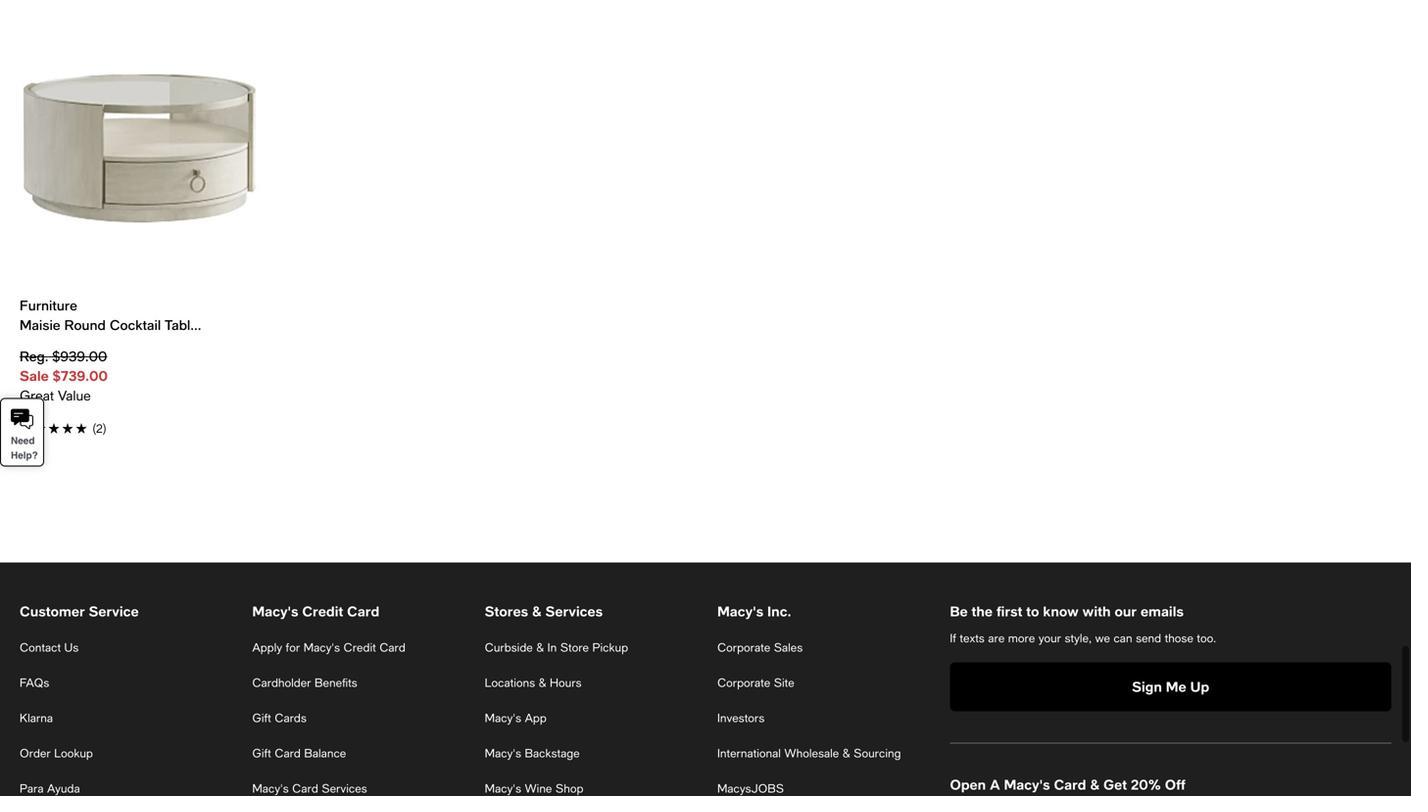 Task type: describe. For each thing, give the bounding box(es) containing it.
faqs
[[20, 676, 49, 690]]

& left sourcing
[[843, 747, 850, 761]]

us
[[64, 641, 79, 655]]

corporate site
[[717, 676, 795, 690]]

apply for macy's credit card
[[252, 641, 406, 655]]

contact
[[20, 641, 61, 655]]

sign
[[1132, 679, 1162, 695]]

cards
[[275, 712, 307, 725]]

style,
[[1065, 632, 1092, 645]]

maisie round cocktail tabl... image
[[20, 0, 260, 288]]

with
[[1083, 604, 1111, 620]]

macysjobs link
[[717, 782, 784, 796]]

international
[[717, 747, 781, 761]]

reg.
[[20, 348, 48, 365]]

macy's for macy's credit card
[[252, 604, 298, 620]]

to
[[1026, 604, 1039, 620]]

macy's card services
[[252, 782, 367, 796]]

benefits
[[315, 676, 357, 690]]

in
[[548, 641, 557, 655]]

ayuda
[[47, 782, 80, 796]]

apply
[[252, 641, 282, 655]]

corporate for corporate site
[[717, 676, 771, 690]]

order
[[20, 747, 51, 761]]

tabl...
[[165, 317, 201, 333]]

macy's for macy's app
[[485, 712, 521, 725]]

card left get in the bottom of the page
[[1054, 777, 1086, 793]]

wholesale
[[784, 747, 839, 761]]

macy's backstage link
[[485, 747, 580, 761]]

corporate sales link
[[717, 641, 803, 655]]

macy's inc.
[[717, 604, 791, 620]]

sale
[[20, 368, 49, 384]]

klarna
[[20, 712, 53, 725]]

great
[[20, 388, 54, 404]]

$939.00
[[52, 348, 107, 365]]

those
[[1165, 632, 1194, 645]]

cardholder benefits link
[[252, 676, 357, 690]]

the
[[972, 604, 993, 620]]

open a macy's card & get 20% off
[[950, 777, 1190, 793]]

wine
[[525, 782, 552, 796]]

& for curbside
[[536, 641, 544, 655]]

too.
[[1197, 632, 1216, 645]]

macy's app link
[[485, 712, 547, 725]]

sign me up button
[[950, 663, 1392, 712]]

emails
[[1141, 604, 1184, 620]]

card down gift card balance link
[[292, 782, 318, 796]]

& left get in the bottom of the page
[[1090, 777, 1100, 793]]

contact us link
[[20, 641, 79, 655]]

card down macy's credit card
[[379, 641, 406, 655]]

we
[[1095, 632, 1110, 645]]

$739.00
[[53, 368, 108, 384]]

a
[[990, 777, 1000, 793]]

sourcing
[[854, 747, 901, 761]]

locations
[[485, 676, 535, 690]]

our
[[1115, 604, 1137, 620]]

if
[[950, 632, 956, 645]]

macy's backstage
[[485, 747, 580, 761]]

gift cards
[[252, 712, 307, 725]]

round
[[64, 317, 106, 333]]

reg. $939.00 sale $739.00 great value
[[20, 348, 108, 404]]

cardholder benefits
[[252, 676, 357, 690]]

card up apply for macy's credit card
[[347, 604, 380, 620]]

sales
[[774, 641, 803, 655]]

curbside & in store pickup link
[[485, 641, 628, 655]]

order lookup
[[20, 747, 93, 761]]

app
[[525, 712, 547, 725]]

gift for gift card balance
[[252, 747, 271, 761]]

gift card balance
[[252, 747, 346, 761]]

cardholder
[[252, 676, 311, 690]]

be the first to know with our emails
[[950, 604, 1184, 620]]

pickup
[[592, 641, 628, 655]]

macy's for macy's inc.
[[717, 604, 764, 620]]

your
[[1039, 632, 1061, 645]]

corporate sales
[[717, 641, 803, 655]]



Task type: locate. For each thing, give the bounding box(es) containing it.
need help? button
[[0, 398, 44, 467]]

sign me up
[[1132, 679, 1210, 695]]

para ayuda
[[20, 782, 80, 796]]

2 corporate from the top
[[717, 676, 771, 690]]

locations & hours
[[485, 676, 582, 690]]

credit up the benefits at the bottom
[[344, 641, 376, 655]]

& right stores
[[532, 604, 542, 620]]

locations & hours link
[[485, 676, 582, 690]]

off
[[1165, 777, 1186, 793]]

furniture maisie round cocktail tabl...
[[20, 297, 201, 333]]

& left in
[[536, 641, 544, 655]]

1 vertical spatial corporate
[[717, 676, 771, 690]]

1 gift from the top
[[252, 712, 271, 725]]

klarna link
[[20, 712, 53, 725]]

credit up apply for macy's credit card link
[[302, 604, 343, 620]]

me
[[1166, 679, 1187, 695]]

curbside
[[485, 641, 533, 655]]

macy's credit card
[[252, 604, 380, 620]]

para
[[20, 782, 44, 796]]

1 horizontal spatial services
[[545, 604, 603, 620]]

can
[[1114, 632, 1133, 645]]

& for locations
[[539, 676, 546, 690]]

1 vertical spatial services
[[322, 782, 367, 796]]

corporate up investors
[[717, 676, 771, 690]]

services for stores & services
[[545, 604, 603, 620]]

texts
[[960, 632, 985, 645]]

macy's app
[[485, 712, 547, 725]]

contact us
[[20, 641, 79, 655]]

services for macy's card services
[[322, 782, 367, 796]]

macy's down macy's app
[[485, 747, 521, 761]]

international wholesale & sourcing link
[[717, 747, 901, 761]]

first
[[997, 604, 1023, 620]]

stores
[[485, 604, 528, 620]]

lookup
[[54, 747, 93, 761]]

corporate up corporate site
[[717, 641, 771, 655]]

apply for macy's credit card link
[[252, 641, 406, 655]]

send
[[1136, 632, 1161, 645]]

curbside & in store pickup
[[485, 641, 628, 655]]

customer
[[20, 604, 85, 620]]

if texts are more your style, we can send those too.
[[950, 632, 1216, 645]]

gift
[[252, 712, 271, 725], [252, 747, 271, 761]]

macy's left "inc."
[[717, 604, 764, 620]]

service
[[89, 604, 139, 620]]

gift for gift cards
[[252, 712, 271, 725]]

faqs link
[[20, 676, 49, 690]]

scroll carousel left image
[[31, 128, 55, 152]]

balance
[[304, 747, 346, 761]]

gift cards link
[[252, 712, 307, 725]]

investors link
[[717, 712, 765, 725]]

0 horizontal spatial services
[[322, 782, 367, 796]]

card down 'cards' at the left bottom of page
[[275, 747, 301, 761]]

stores & services
[[485, 604, 603, 620]]

gift down gift cards
[[252, 747, 271, 761]]

maisie
[[20, 317, 60, 333]]

macy's for macy's card services
[[252, 782, 289, 796]]

hours
[[550, 676, 582, 690]]

macy's for macy's backstage
[[485, 747, 521, 761]]

furniture
[[20, 297, 77, 314]]

20%
[[1131, 777, 1161, 793]]

(2)
[[92, 422, 107, 436]]

corporate for corporate sales
[[717, 641, 771, 655]]

macy's card services link
[[252, 782, 367, 796]]

& for stores
[[532, 604, 542, 620]]

more
[[1008, 632, 1035, 645]]

macy's right for
[[304, 641, 340, 655]]

services down balance
[[322, 782, 367, 796]]

macy's for macy's wine shop
[[485, 782, 521, 796]]

&
[[532, 604, 542, 620], [536, 641, 544, 655], [539, 676, 546, 690], [843, 747, 850, 761], [1090, 777, 1100, 793]]

& left hours
[[539, 676, 546, 690]]

macy's wine shop
[[485, 782, 584, 796]]

great value. shop incredible prices you can count on!. image
[[20, 386, 260, 406]]

services up store
[[545, 604, 603, 620]]

macy's left wine
[[485, 782, 521, 796]]

2 gift from the top
[[252, 747, 271, 761]]

corporate site link
[[717, 676, 795, 690]]

macy's left app
[[485, 712, 521, 725]]

cocktail
[[110, 317, 161, 333]]

macysjobs
[[717, 782, 784, 796]]

be
[[950, 604, 968, 620]]

card
[[347, 604, 380, 620], [379, 641, 406, 655], [275, 747, 301, 761], [1054, 777, 1086, 793], [292, 782, 318, 796]]

macy's wine shop link
[[485, 782, 584, 796]]

0 vertical spatial gift
[[252, 712, 271, 725]]

need
[[11, 436, 35, 447]]

services
[[545, 604, 603, 620], [322, 782, 367, 796]]

1 corporate from the top
[[717, 641, 771, 655]]

0 vertical spatial services
[[545, 604, 603, 620]]

1 vertical spatial gift
[[252, 747, 271, 761]]

customer service
[[20, 604, 139, 620]]

5 out of 5 rating with 2 reviews image
[[20, 417, 260, 438]]

macy's right a
[[1004, 777, 1050, 793]]

value
[[58, 388, 91, 404]]

help?
[[11, 450, 38, 462]]

know
[[1043, 604, 1079, 620]]

open
[[950, 777, 986, 793]]

investors
[[717, 712, 765, 725]]

1 vertical spatial credit
[[344, 641, 376, 655]]

macy's
[[252, 604, 298, 620], [717, 604, 764, 620], [304, 641, 340, 655], [485, 712, 521, 725], [485, 747, 521, 761], [1004, 777, 1050, 793], [252, 782, 289, 796], [485, 782, 521, 796]]

credit
[[302, 604, 343, 620], [344, 641, 376, 655]]

macy's down gift card balance link
[[252, 782, 289, 796]]

site
[[774, 676, 795, 690]]

are
[[988, 632, 1005, 645]]

get
[[1104, 777, 1127, 793]]

macy's up apply
[[252, 604, 298, 620]]

0 vertical spatial corporate
[[717, 641, 771, 655]]

gift card balance link
[[252, 747, 346, 761]]

up
[[1190, 679, 1210, 695]]

order lookup link
[[20, 747, 93, 761]]

0 vertical spatial credit
[[302, 604, 343, 620]]

backstage
[[525, 747, 580, 761]]

gift left 'cards' at the left bottom of page
[[252, 712, 271, 725]]

footer content footer
[[0, 563, 1411, 797]]

need help?
[[11, 436, 38, 462]]



Task type: vqa. For each thing, say whether or not it's contained in the screenshot.


